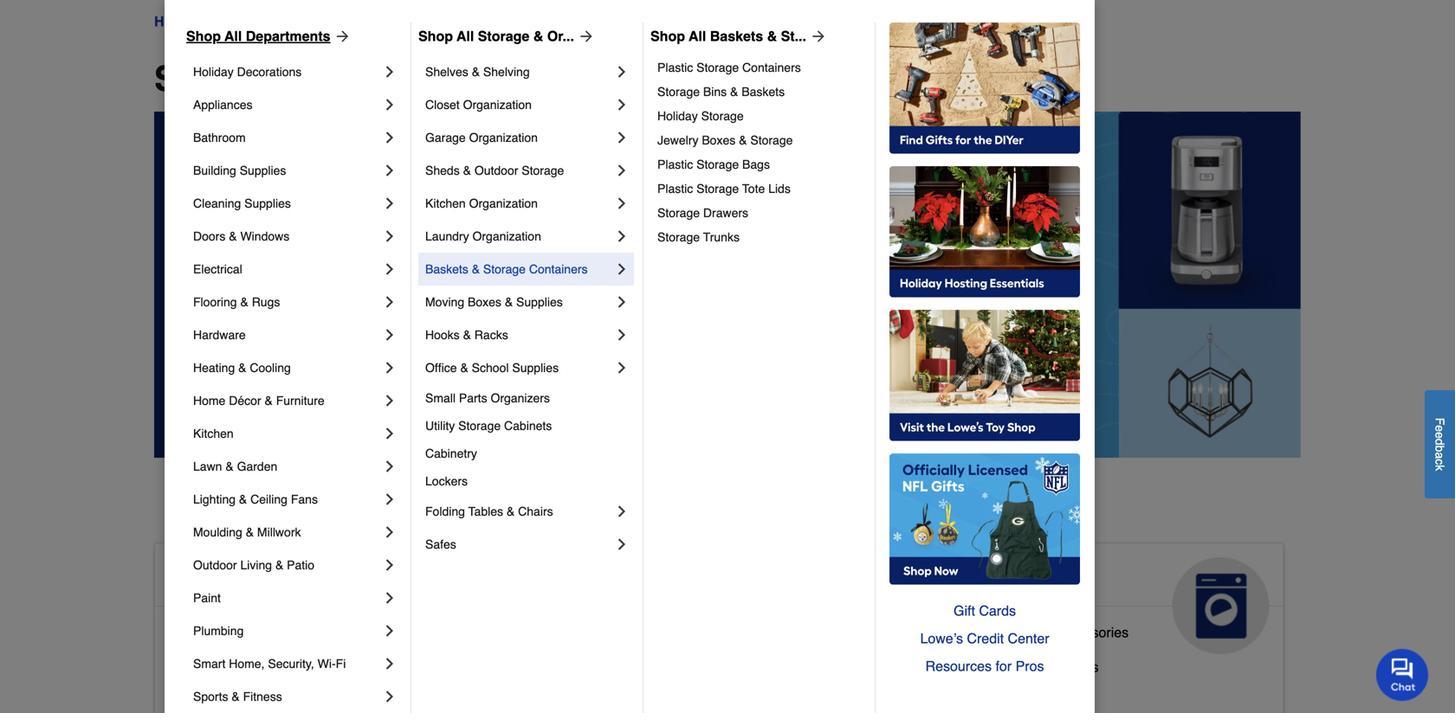 Task type: locate. For each thing, give the bounding box(es) containing it.
storage bins & baskets
[[657, 85, 785, 99]]

holiday decorations link
[[193, 55, 381, 88]]

2 horizontal spatial shop
[[651, 28, 685, 44]]

home
[[154, 13, 193, 29], [193, 394, 226, 408], [302, 565, 370, 592], [288, 694, 325, 710]]

supplies up windows
[[244, 197, 291, 210]]

organization for garage organization
[[469, 131, 538, 145]]

1 horizontal spatial appliances link
[[927, 544, 1284, 655]]

accessible down the moulding
[[169, 565, 296, 592]]

find gifts for the diyer. image
[[890, 23, 1080, 154]]

& right animal
[[642, 565, 660, 592]]

& right décor
[[265, 394, 273, 408]]

holiday storage
[[657, 109, 744, 123]]

1 horizontal spatial pet
[[667, 565, 705, 592]]

plastic up storage bins & baskets
[[657, 61, 693, 74]]

0 horizontal spatial containers
[[529, 262, 588, 276]]

2 horizontal spatial arrow right image
[[806, 28, 827, 45]]

building
[[193, 164, 236, 178]]

& right office
[[460, 361, 468, 375]]

1 vertical spatial holiday
[[657, 109, 698, 123]]

arrow right image up shop all departments
[[331, 28, 351, 45]]

chevron right image for bathroom
[[381, 129, 398, 146]]

1 arrow right image from the left
[[331, 28, 351, 45]]

pet beds, houses, & furniture
[[555, 687, 742, 703]]

storage up bins
[[697, 61, 739, 74]]

small parts organizers
[[425, 392, 550, 405]]

all up plastic storage containers at the top of the page
[[689, 28, 706, 44]]

boxes up racks
[[468, 295, 502, 309]]

e up d
[[1433, 425, 1447, 432]]

furniture up the kitchen link at the left bottom of page
[[276, 394, 325, 408]]

living
[[240, 559, 272, 573]]

chevron right image for building supplies
[[381, 162, 398, 179]]

folding tables & chairs
[[425, 505, 553, 519]]

accessible up smart
[[169, 625, 235, 641]]

1 horizontal spatial containers
[[742, 61, 801, 74]]

chevron right image for kitchen organization
[[613, 195, 631, 212]]

tote
[[742, 182, 765, 196]]

officially licensed n f l gifts. shop now. image
[[890, 454, 1080, 586]]

moving boxes & supplies
[[425, 295, 563, 309]]

moulding
[[193, 526, 242, 540]]

pet inside pet beds, houses, & furniture link
[[555, 687, 576, 703]]

0 vertical spatial appliances
[[193, 98, 253, 112]]

d
[[1433, 439, 1447, 446]]

drawers
[[703, 206, 748, 220]]

0 vertical spatial bathroom
[[193, 131, 246, 145]]

chevron right image for folding tables & chairs
[[613, 503, 631, 521]]

supplies inside livestock supplies link
[[617, 653, 670, 669]]

0 vertical spatial kitchen
[[425, 197, 466, 210]]

departments link
[[208, 11, 287, 32]]

containers
[[742, 61, 801, 74], [529, 262, 588, 276]]

cleaning supplies
[[193, 197, 291, 210]]

1 vertical spatial containers
[[529, 262, 588, 276]]

safes link
[[425, 528, 613, 561]]

parts up utility storage cabinets at the bottom left of the page
[[459, 392, 487, 405]]

outdoor down the moulding
[[193, 559, 237, 573]]

moulding & millwork link
[[193, 516, 381, 549]]

1 horizontal spatial boxes
[[702, 133, 736, 147]]

shop up shelves
[[418, 28, 453, 44]]

accessible down smart
[[169, 694, 235, 710]]

& right houses,
[[674, 687, 683, 703]]

ceiling
[[250, 493, 288, 507]]

kitchen for kitchen organization
[[425, 197, 466, 210]]

0 vertical spatial plastic
[[657, 61, 693, 74]]

& up wine
[[1042, 625, 1051, 641]]

organization up sheds & outdoor storage
[[469, 131, 538, 145]]

bathroom up building
[[193, 131, 246, 145]]

animal & pet care link
[[541, 544, 898, 655]]

chevron right image for laundry organization
[[613, 228, 631, 245]]

0 horizontal spatial shop
[[186, 28, 221, 44]]

plastic
[[657, 61, 693, 74], [657, 158, 693, 172], [657, 182, 693, 196]]

chevron right image for moulding & millwork
[[381, 524, 398, 541]]

accessible bedroom
[[169, 660, 295, 676]]

lowe's credit center link
[[890, 625, 1080, 653]]

chevron right image for paint
[[381, 590, 398, 607]]

outdoor down the garage organization
[[475, 164, 518, 178]]

3 arrow right image from the left
[[806, 28, 827, 45]]

parts
[[459, 392, 487, 405], [1006, 625, 1038, 641]]

0 horizontal spatial parts
[[459, 392, 487, 405]]

organization up baskets & storage containers
[[473, 230, 541, 243]]

supplies down baskets & storage containers link
[[516, 295, 563, 309]]

a
[[1433, 452, 1447, 459]]

appliances link down decorations
[[193, 88, 381, 121]]

appliances up cards
[[941, 565, 1070, 592]]

all for shop all baskets & st...
[[689, 28, 706, 44]]

f e e d b a c k button
[[1425, 391, 1455, 499]]

lighting
[[193, 493, 236, 507]]

& right shelves
[[472, 65, 480, 79]]

2 vertical spatial baskets
[[425, 262, 468, 276]]

& left racks
[[463, 328, 471, 342]]

arrow right image up plastic storage containers link
[[806, 28, 827, 45]]

supplies inside office & school supplies link
[[512, 361, 559, 375]]

chevron right image for moving boxes & supplies
[[613, 294, 631, 311]]

resources
[[926, 659, 992, 675]]

3 shop from the left
[[651, 28, 685, 44]]

storage down small parts organizers
[[458, 419, 501, 433]]

organization inside "closet organization" link
[[463, 98, 532, 112]]

utility
[[425, 419, 455, 433]]

livestock
[[555, 653, 613, 669]]

accessories
[[1055, 625, 1129, 641]]

0 horizontal spatial kitchen
[[193, 427, 234, 441]]

gift
[[954, 603, 975, 619]]

lids
[[768, 182, 791, 196]]

organization down sheds & outdoor storage
[[469, 197, 538, 210]]

4 accessible from the top
[[169, 694, 235, 710]]

chevron right image for safes
[[613, 536, 631, 554]]

holiday storage link
[[657, 104, 863, 128]]

laundry organization
[[425, 230, 541, 243]]

holiday hosting essentials. image
[[890, 166, 1080, 298]]

storage up holiday storage
[[657, 85, 700, 99]]

resources for pros
[[926, 659, 1044, 675]]

jewelry boxes & storage link
[[657, 128, 863, 152]]

organization inside garage organization 'link'
[[469, 131, 538, 145]]

boxes up plastic storage bags
[[702, 133, 736, 147]]

fi
[[336, 657, 346, 671]]

all up holiday decorations
[[224, 28, 242, 44]]

kitchen
[[425, 197, 466, 210], [193, 427, 234, 441]]

chevron right image
[[381, 63, 398, 81], [613, 129, 631, 146], [381, 195, 398, 212], [613, 195, 631, 212], [613, 261, 631, 278], [381, 294, 398, 311], [613, 294, 631, 311], [381, 327, 398, 344], [381, 392, 398, 410], [381, 524, 398, 541], [381, 557, 398, 574], [381, 590, 398, 607], [381, 623, 398, 640]]

arrow right image inside shop all departments link
[[331, 28, 351, 45]]

& right bins
[[730, 85, 738, 99]]

departments up garage
[[303, 59, 515, 99]]

shop up shop
[[186, 28, 221, 44]]

plastic storage bags link
[[657, 152, 863, 177]]

lighting & ceiling fans
[[193, 493, 318, 507]]

& down accessible bedroom link
[[232, 690, 240, 704]]

0 horizontal spatial holiday
[[193, 65, 234, 79]]

1 accessible from the top
[[169, 565, 296, 592]]

arrow right image for shop all baskets & st...
[[806, 28, 827, 45]]

all up shelves & shelving
[[457, 28, 474, 44]]

2 shop from the left
[[418, 28, 453, 44]]

1 shop from the left
[[186, 28, 221, 44]]

kitchen link
[[193, 418, 381, 450]]

storage up the moving boxes & supplies
[[483, 262, 526, 276]]

chevron right image for kitchen
[[381, 425, 398, 443]]

chevron right image for smart home, security, wi-fi
[[381, 656, 398, 673]]

& down laundry organization
[[472, 262, 480, 276]]

1 horizontal spatial shop
[[418, 28, 453, 44]]

storage up kitchen organization link
[[522, 164, 564, 178]]

supplies up small parts organizers link
[[512, 361, 559, 375]]

laundry organization link
[[425, 220, 613, 253]]

1 vertical spatial boxes
[[468, 295, 502, 309]]

appliances
[[193, 98, 253, 112], [941, 565, 1070, 592]]

1 vertical spatial baskets
[[742, 85, 785, 99]]

furniture right houses,
[[687, 687, 742, 703]]

1 vertical spatial kitchen
[[193, 427, 234, 441]]

pet
[[667, 565, 705, 592], [555, 687, 576, 703]]

chevron right image for garage organization
[[613, 129, 631, 146]]

chevron right image for office & school supplies
[[613, 359, 631, 377]]

hooks & racks
[[425, 328, 508, 342]]

& right entry
[[275, 694, 284, 710]]

& left "st..."
[[767, 28, 777, 44]]

storage up plastic storage tote lids
[[697, 158, 739, 172]]

smart home, security, wi-fi
[[193, 657, 346, 671]]

containers up storage bins & baskets link
[[742, 61, 801, 74]]

1 vertical spatial parts
[[1006, 625, 1038, 641]]

bathroom up smart home, security, wi-fi
[[239, 625, 299, 641]]

closet
[[425, 98, 460, 112]]

furniture
[[276, 394, 325, 408], [687, 687, 742, 703]]

folding
[[425, 505, 465, 519]]

arrow right image up "shelves & shelving" link
[[574, 28, 595, 45]]

chevron right image for heating & cooling
[[381, 359, 398, 377]]

organization down shelving at left
[[463, 98, 532, 112]]

containers up moving boxes & supplies link
[[529, 262, 588, 276]]

arrow right image inside shop all baskets & st... link
[[806, 28, 827, 45]]

0 vertical spatial holiday
[[193, 65, 234, 79]]

supplies up houses,
[[617, 653, 670, 669]]

0 horizontal spatial outdoor
[[193, 559, 237, 573]]

kitchen up laundry
[[425, 197, 466, 210]]

organization
[[463, 98, 532, 112], [469, 131, 538, 145], [469, 197, 538, 210], [473, 230, 541, 243]]

kitchen up lawn
[[193, 427, 234, 441]]

appliance parts & accessories link
[[941, 621, 1129, 656]]

1 horizontal spatial furniture
[[687, 687, 742, 703]]

1 vertical spatial bathroom
[[239, 625, 299, 641]]

e up b
[[1433, 432, 1447, 439]]

wine
[[1017, 660, 1049, 676]]

patio
[[287, 559, 315, 573]]

0 vertical spatial appliances link
[[193, 88, 381, 121]]

all for shop all departments
[[224, 28, 242, 44]]

arrow right image for shop all storage & or...
[[574, 28, 595, 45]]

2 e from the top
[[1433, 432, 1447, 439]]

safes
[[425, 538, 456, 552]]

0 vertical spatial containers
[[742, 61, 801, 74]]

animal & pet care image
[[787, 558, 884, 655]]

0 horizontal spatial boxes
[[468, 295, 502, 309]]

flooring & rugs
[[193, 295, 280, 309]]

outdoor living & patio link
[[193, 549, 381, 582]]

shelves
[[425, 65, 468, 79]]

appliance parts & accessories
[[941, 625, 1129, 641]]

2 arrow right image from the left
[[574, 28, 595, 45]]

plastic for plastic storage containers
[[657, 61, 693, 74]]

1 plastic from the top
[[657, 61, 693, 74]]

smart
[[193, 657, 226, 671]]

holiday inside "link"
[[193, 65, 234, 79]]

organization for closet organization
[[463, 98, 532, 112]]

1 horizontal spatial arrow right image
[[574, 28, 595, 45]]

kitchen for kitchen
[[193, 427, 234, 441]]

holiday left decorations
[[193, 65, 234, 79]]

0 horizontal spatial furniture
[[276, 394, 325, 408]]

parts down cards
[[1006, 625, 1038, 641]]

organization inside laundry organization link
[[473, 230, 541, 243]]

arrow right image inside shop all storage & or... link
[[574, 28, 595, 45]]

1 vertical spatial plastic
[[657, 158, 693, 172]]

0 horizontal spatial pet
[[555, 687, 576, 703]]

paint
[[193, 592, 221, 606]]

chat invite button image
[[1376, 649, 1429, 702]]

appliance
[[941, 625, 1002, 641]]

sheds
[[425, 164, 460, 178]]

baskets down plastic storage containers link
[[742, 85, 785, 99]]

1 horizontal spatial parts
[[1006, 625, 1038, 641]]

supplies for livestock supplies
[[617, 653, 670, 669]]

chevron right image for cleaning supplies
[[381, 195, 398, 212]]

supplies inside building supplies link
[[240, 164, 286, 178]]

1 horizontal spatial holiday
[[657, 109, 698, 123]]

building supplies link
[[193, 154, 381, 187]]

organization for laundry organization
[[473, 230, 541, 243]]

arrow right image
[[331, 28, 351, 45], [574, 28, 595, 45], [806, 28, 827, 45]]

2 accessible from the top
[[169, 625, 235, 641]]

animal & pet care
[[555, 565, 705, 620]]

0 vertical spatial outdoor
[[475, 164, 518, 178]]

accessible for accessible bathroom
[[169, 625, 235, 641]]

3 plastic from the top
[[657, 182, 693, 196]]

sports & fitness
[[193, 690, 282, 704]]

supplies up cleaning supplies
[[240, 164, 286, 178]]

1 vertical spatial pet
[[555, 687, 576, 703]]

accessible up sports
[[169, 660, 235, 676]]

arrow right image for shop all departments
[[331, 28, 351, 45]]

plastic up storage drawers
[[657, 182, 693, 196]]

hooks & racks link
[[425, 319, 613, 352]]

departments up holiday decorations "link"
[[246, 28, 331, 44]]

0 vertical spatial pet
[[667, 565, 705, 592]]

shop up plastic storage containers at the top of the page
[[651, 28, 685, 44]]

1 horizontal spatial kitchen
[[425, 197, 466, 210]]

f
[[1433, 418, 1447, 425]]

appliances link up chillers
[[927, 544, 1284, 655]]

décor
[[229, 394, 261, 408]]

chevron right image for holiday decorations
[[381, 63, 398, 81]]

b
[[1433, 446, 1447, 452]]

storage down storage bins & baskets
[[701, 109, 744, 123]]

departments for shop
[[303, 59, 515, 99]]

jewelry boxes & storage
[[657, 133, 793, 147]]

2 vertical spatial plastic
[[657, 182, 693, 196]]

holiday up jewelry
[[657, 109, 698, 123]]

accessible bathroom
[[169, 625, 299, 641]]

organization inside kitchen organization link
[[469, 197, 538, 210]]

storage down plastic storage bags
[[697, 182, 739, 196]]

shop all departments link
[[186, 26, 351, 47]]

chevron right image for sheds & outdoor storage
[[613, 162, 631, 179]]

baskets up plastic storage containers at the top of the page
[[710, 28, 763, 44]]

home,
[[229, 657, 265, 671]]

chillers
[[1053, 660, 1099, 676]]

garage organization link
[[425, 121, 613, 154]]

0 vertical spatial parts
[[459, 392, 487, 405]]

3 accessible from the top
[[169, 660, 235, 676]]

storage drawers
[[657, 206, 748, 220]]

shop for shop all departments
[[186, 28, 221, 44]]

center
[[1008, 631, 1050, 647]]

2 plastic from the top
[[657, 158, 693, 172]]

plastic down jewelry
[[657, 158, 693, 172]]

all down shop all departments link
[[250, 59, 293, 99]]

organization for kitchen organization
[[469, 197, 538, 210]]

1 horizontal spatial appliances
[[941, 565, 1070, 592]]

baskets down laundry
[[425, 262, 468, 276]]

appliances down holiday decorations
[[193, 98, 253, 112]]

storage trunks
[[657, 230, 740, 244]]

0 vertical spatial boxes
[[702, 133, 736, 147]]

supplies inside cleaning supplies link
[[244, 197, 291, 210]]

garage organization
[[425, 131, 538, 145]]

chevron right image for hooks & racks
[[613, 327, 631, 344]]

shop for shop all storage & or...
[[418, 28, 453, 44]]

chevron right image
[[613, 63, 631, 81], [381, 96, 398, 113], [613, 96, 631, 113], [381, 129, 398, 146], [381, 162, 398, 179], [613, 162, 631, 179], [381, 228, 398, 245], [613, 228, 631, 245], [381, 261, 398, 278], [613, 327, 631, 344], [381, 359, 398, 377], [613, 359, 631, 377], [381, 425, 398, 443], [381, 458, 398, 476], [381, 491, 398, 508], [613, 503, 631, 521], [613, 536, 631, 554], [381, 656, 398, 673], [381, 689, 398, 706]]

0 horizontal spatial arrow right image
[[331, 28, 351, 45]]



Task type: describe. For each thing, give the bounding box(es) containing it.
resources for pros link
[[890, 653, 1080, 681]]

holiday for holiday decorations
[[193, 65, 234, 79]]

school
[[472, 361, 509, 375]]

baskets & storage containers link
[[425, 253, 613, 286]]

shop all baskets & st...
[[651, 28, 806, 44]]

office & school supplies link
[[425, 352, 613, 385]]

care
[[555, 592, 609, 620]]

0 vertical spatial furniture
[[276, 394, 325, 408]]

pet inside 'animal & pet care'
[[667, 565, 705, 592]]

outdoor living & patio
[[193, 559, 315, 573]]

plastic storage tote lids
[[657, 182, 791, 196]]

supplies for cleaning supplies
[[244, 197, 291, 210]]

hardware link
[[193, 319, 381, 352]]

chevron right image for closet organization
[[613, 96, 631, 113]]

departments for shop
[[246, 28, 331, 44]]

chevron right image for lighting & ceiling fans
[[381, 491, 398, 508]]

electrical link
[[193, 253, 381, 286]]

supplies inside moving boxes & supplies link
[[516, 295, 563, 309]]

chevron right image for outdoor living & patio
[[381, 557, 398, 574]]

accessible entry & home link
[[169, 690, 325, 714]]

security,
[[268, 657, 314, 671]]

appliances image
[[1173, 558, 1270, 655]]

shop all storage & or...
[[418, 28, 574, 44]]

supplies for building supplies
[[240, 164, 286, 178]]

chevron right image for sports & fitness
[[381, 689, 398, 706]]

storage bins & baskets link
[[657, 80, 863, 104]]

plastic for plastic storage bags
[[657, 158, 693, 172]]

lockers
[[425, 475, 468, 489]]

shop
[[154, 59, 241, 99]]

accessible for accessible bedroom
[[169, 660, 235, 676]]

st...
[[781, 28, 806, 44]]

holiday for holiday storage
[[657, 109, 698, 123]]

holiday decorations
[[193, 65, 302, 79]]

laundry
[[425, 230, 469, 243]]

moving
[[425, 295, 464, 309]]

0 horizontal spatial appliances link
[[193, 88, 381, 121]]

& inside 'animal & pet care'
[[642, 565, 660, 592]]

departments up holiday decorations
[[208, 13, 287, 29]]

lawn & garden link
[[193, 450, 381, 483]]

chevron right image for baskets & storage containers
[[613, 261, 631, 278]]

& left patio
[[275, 559, 284, 573]]

storage up storage trunks
[[657, 206, 700, 220]]

lowe's credit center
[[920, 631, 1050, 647]]

utility storage cabinets link
[[425, 412, 631, 440]]

chevron right image for flooring & rugs
[[381, 294, 398, 311]]

garage
[[425, 131, 466, 145]]

accessible bathroom link
[[169, 621, 299, 656]]

& right tables
[[507, 505, 515, 519]]

chevron right image for doors & windows
[[381, 228, 398, 245]]

plastic storage containers
[[657, 61, 801, 74]]

chevron right image for home décor & furniture
[[381, 392, 398, 410]]

storage trunks link
[[657, 225, 863, 249]]

chevron right image for lawn & garden
[[381, 458, 398, 476]]

decorations
[[237, 65, 302, 79]]

& left rugs
[[240, 295, 248, 309]]

& right doors
[[229, 230, 237, 243]]

& left millwork
[[246, 526, 254, 540]]

bins
[[703, 85, 727, 99]]

0 vertical spatial baskets
[[710, 28, 763, 44]]

1 vertical spatial appliances
[[941, 565, 1070, 592]]

doors & windows link
[[193, 220, 381, 253]]

plastic for plastic storage tote lids
[[657, 182, 693, 196]]

enjoy savings year-round. no matter what you're shopping for, find what you need at a great price. image
[[154, 112, 1301, 458]]

sheds & outdoor storage
[[425, 164, 564, 178]]

& up bags
[[739, 133, 747, 147]]

0 horizontal spatial appliances
[[193, 98, 253, 112]]

plumbing
[[193, 625, 244, 638]]

sheds & outdoor storage link
[[425, 154, 613, 187]]

chevron right image for electrical
[[381, 261, 398, 278]]

sports & fitness link
[[193, 681, 381, 714]]

baskets & storage containers
[[425, 262, 588, 276]]

all for shop all departments
[[250, 59, 293, 99]]

all for shop all storage & or...
[[457, 28, 474, 44]]

& right sheds
[[463, 164, 471, 178]]

1 horizontal spatial outdoor
[[475, 164, 518, 178]]

& left "or..."
[[533, 28, 543, 44]]

animal
[[555, 565, 636, 592]]

lockers link
[[425, 468, 631, 495]]

1 vertical spatial appliances link
[[927, 544, 1284, 655]]

chevron right image for plumbing
[[381, 623, 398, 640]]

home link
[[154, 11, 193, 32]]

storage down storage drawers
[[657, 230, 700, 244]]

storage up the plastic storage bags link
[[750, 133, 793, 147]]

closet organization link
[[425, 88, 613, 121]]

livestock supplies
[[555, 653, 670, 669]]

pros
[[1016, 659, 1044, 675]]

shelving
[[483, 65, 530, 79]]

fans
[[291, 493, 318, 507]]

small parts organizers link
[[425, 385, 631, 412]]

cleaning supplies link
[[193, 187, 381, 220]]

accessible home image
[[401, 558, 498, 655]]

boxes for jewelry
[[702, 133, 736, 147]]

trunks
[[703, 230, 740, 244]]

storage up shelving at left
[[478, 28, 530, 44]]

rugs
[[252, 295, 280, 309]]

wi-
[[318, 657, 336, 671]]

smart home, security, wi-fi link
[[193, 648, 381, 681]]

parts for small
[[459, 392, 487, 405]]

accessible entry & home
[[169, 694, 325, 710]]

office
[[425, 361, 457, 375]]

& left cooling
[[238, 361, 246, 375]]

c
[[1433, 459, 1447, 465]]

shop all departments
[[186, 28, 331, 44]]

flooring & rugs link
[[193, 286, 381, 319]]

& right lawn
[[226, 460, 234, 474]]

plumbing link
[[193, 615, 381, 648]]

shop for shop all baskets & st...
[[651, 28, 685, 44]]

& left ceiling
[[239, 493, 247, 507]]

chevron right image for appliances
[[381, 96, 398, 113]]

or...
[[547, 28, 574, 44]]

plastic storage bags
[[657, 158, 770, 172]]

chevron right image for hardware
[[381, 327, 398, 344]]

cabinetry link
[[425, 440, 631, 468]]

accessible for accessible entry & home
[[169, 694, 235, 710]]

& left pros
[[1004, 660, 1013, 676]]

shelves & shelving
[[425, 65, 530, 79]]

boxes for moving
[[468, 295, 502, 309]]

building supplies
[[193, 164, 286, 178]]

livestock supplies link
[[555, 649, 670, 683]]

1 vertical spatial outdoor
[[193, 559, 237, 573]]

chevron right image for shelves & shelving
[[613, 63, 631, 81]]

gift cards link
[[890, 598, 1080, 625]]

lawn
[[193, 460, 222, 474]]

bedroom
[[239, 660, 295, 676]]

visit the lowe's toy shop. image
[[890, 310, 1080, 442]]

hooks
[[425, 328, 460, 342]]

accessible home link
[[155, 544, 512, 655]]

1 e from the top
[[1433, 425, 1447, 432]]

& down baskets & storage containers
[[505, 295, 513, 309]]

doors
[[193, 230, 226, 243]]

beds,
[[580, 687, 615, 703]]

accessible for accessible home
[[169, 565, 296, 592]]

flooring
[[193, 295, 237, 309]]

organizers
[[491, 392, 550, 405]]

kitchen organization
[[425, 197, 538, 210]]

parts for appliance
[[1006, 625, 1038, 641]]

lawn & garden
[[193, 460, 277, 474]]

1 vertical spatial furniture
[[687, 687, 742, 703]]

windows
[[240, 230, 290, 243]]



Task type: vqa. For each thing, say whether or not it's contained in the screenshot.
in
no



